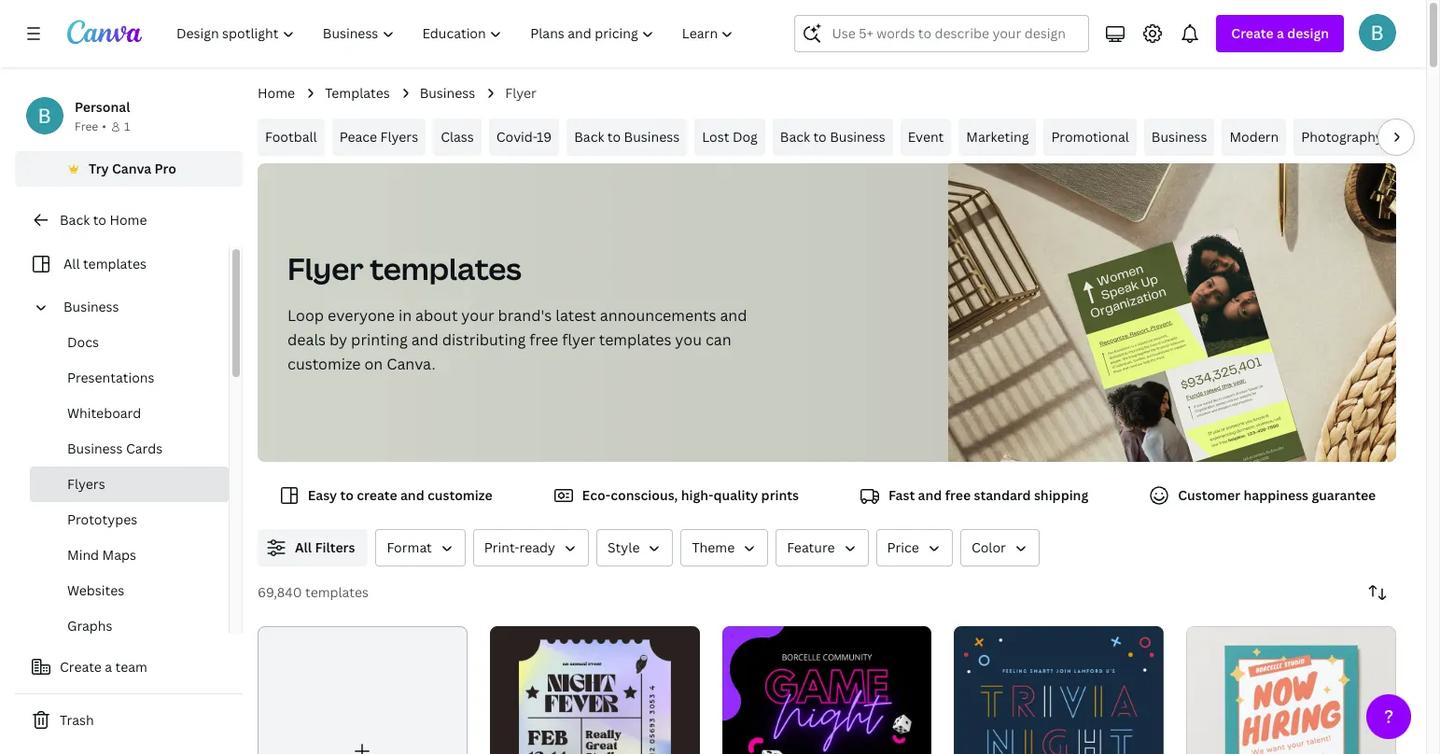 Task type: describe. For each thing, give the bounding box(es) containing it.
print-
[[485, 539, 520, 557]]

team
[[115, 658, 147, 676]]

conscious,
[[611, 487, 678, 504]]

all filters button
[[258, 529, 368, 567]]

class
[[441, 128, 474, 146]]

business left modern
[[1152, 128, 1208, 146]]

lost
[[702, 128, 730, 146]]

latest
[[556, 305, 597, 326]]

all templates link
[[26, 247, 218, 282]]

business inside the business cards link
[[67, 440, 123, 458]]

and right create
[[401, 487, 425, 504]]

by
[[330, 330, 348, 350]]

modern
[[1230, 128, 1280, 146]]

mind maps link
[[30, 538, 229, 573]]

templates link
[[325, 83, 390, 104]]

graphs link
[[30, 609, 229, 644]]

eco-
[[582, 487, 611, 504]]

templates for all templates
[[83, 255, 147, 273]]

business left lost
[[624, 128, 680, 146]]

all filters
[[295, 539, 355, 557]]

flyer for flyer templates
[[288, 248, 364, 289]]

modern link
[[1223, 119, 1287, 156]]

in
[[399, 305, 412, 326]]

color
[[972, 539, 1007, 557]]

1 vertical spatial customize
[[428, 487, 493, 504]]

presentations link
[[30, 360, 229, 396]]

you
[[675, 330, 702, 350]]

templates for 69,840 templates
[[305, 584, 369, 601]]

a for team
[[105, 658, 112, 676]]

presentations
[[67, 369, 155, 387]]

covid-19
[[497, 128, 552, 146]]

2 back to business from the left
[[781, 128, 886, 146]]

marketing link
[[959, 119, 1037, 156]]

home inside back to home link
[[110, 211, 147, 229]]

customer happiness guarantee
[[1179, 487, 1377, 504]]

covid-
[[497, 128, 537, 146]]

high-
[[681, 487, 714, 504]]

dog
[[733, 128, 758, 146]]

back for first back to business link from the left
[[575, 128, 605, 146]]

free
[[75, 119, 98, 134]]

easy
[[308, 487, 337, 504]]

a for design
[[1277, 24, 1285, 42]]

canva
[[112, 160, 151, 177]]

1 vertical spatial business link
[[1145, 119, 1215, 156]]

feature button
[[776, 529, 869, 567]]

peace flyers
[[340, 128, 418, 146]]

to right easy
[[340, 487, 354, 504]]

standard
[[974, 487, 1031, 504]]

back to home link
[[15, 202, 243, 239]]

back to home
[[60, 211, 147, 229]]

football link
[[258, 119, 325, 156]]

lost dog link
[[695, 119, 766, 156]]

loop everyone in about your brand's latest announcements and deals by printing and distributing free flyer templates you can customize on canva.
[[288, 305, 748, 374]]

your
[[462, 305, 495, 326]]

whiteboard link
[[30, 396, 229, 431]]

flyer for flyer
[[505, 84, 537, 102]]

theme button
[[681, 529, 769, 567]]

docs link
[[30, 325, 229, 360]]

templates inside loop everyone in about your brand's latest announcements and deals by printing and distributing free flyer templates you can customize on canva.
[[599, 330, 672, 350]]

announcements
[[600, 305, 717, 326]]

back for 1st back to business link from the right
[[781, 128, 811, 146]]

flyer templates
[[288, 248, 522, 289]]

69,840
[[258, 584, 302, 601]]

websites
[[67, 582, 124, 600]]

top level navigation element
[[164, 15, 750, 52]]

eco-conscious, high-quality prints
[[582, 487, 799, 504]]

theme
[[692, 539, 735, 557]]

prototypes
[[67, 511, 137, 529]]

feature
[[787, 539, 835, 557]]

filters
[[315, 539, 355, 557]]

templates for flyer templates
[[370, 248, 522, 289]]

1 back to business from the left
[[575, 128, 680, 146]]

ready
[[520, 539, 556, 557]]

create
[[357, 487, 397, 504]]

create a team button
[[15, 649, 243, 686]]

about
[[416, 305, 458, 326]]

color button
[[961, 529, 1040, 567]]

websites link
[[30, 573, 229, 609]]

Search search field
[[832, 16, 1078, 51]]

brad klo image
[[1360, 14, 1397, 51]]

free inside loop everyone in about your brand's latest announcements and deals by printing and distributing free flyer templates you can customize on canva.
[[530, 330, 559, 350]]

create a team
[[60, 658, 147, 676]]

price
[[888, 539, 920, 557]]

game night flyer image
[[722, 627, 932, 755]]

Sort by button
[[1360, 574, 1397, 612]]

business up docs
[[63, 298, 119, 316]]

flyer
[[562, 330, 596, 350]]

to up all templates on the top left of page
[[93, 211, 106, 229]]

0 horizontal spatial back
[[60, 211, 90, 229]]

lost dog
[[702, 128, 758, 146]]

free •
[[75, 119, 106, 134]]

to right 19
[[608, 128, 621, 146]]

personal
[[75, 98, 130, 116]]

business cards
[[67, 440, 163, 458]]

1
[[124, 119, 130, 134]]



Task type: locate. For each thing, give the bounding box(es) containing it.
football
[[265, 128, 317, 146]]

loop
[[288, 305, 324, 326]]

customize up format button
[[428, 487, 493, 504]]

0 vertical spatial all
[[63, 255, 80, 273]]

1 horizontal spatial flyers
[[381, 128, 418, 146]]

templates down announcements
[[599, 330, 672, 350]]

business link up class
[[420, 83, 476, 104]]

home up all templates link
[[110, 211, 147, 229]]

customer
[[1179, 487, 1241, 504]]

0 horizontal spatial create
[[60, 658, 102, 676]]

and right "fast"
[[919, 487, 943, 504]]

flyer up covid-19
[[505, 84, 537, 102]]

on
[[365, 354, 383, 374]]

print-ready
[[485, 539, 556, 557]]

back right 19
[[575, 128, 605, 146]]

and up the 'can'
[[720, 305, 748, 326]]

create for create a team
[[60, 658, 102, 676]]

create left design
[[1232, 24, 1274, 42]]

0 horizontal spatial back to business link
[[567, 119, 687, 156]]

2 back to business link from the left
[[773, 119, 893, 156]]

customize inside loop everyone in about your brand's latest announcements and deals by printing and distributing free flyer templates you can customize on canva.
[[288, 354, 361, 374]]

create inside button
[[60, 658, 102, 676]]

easy to create and customize
[[308, 487, 493, 504]]

black modern night fever flyer image
[[490, 627, 700, 755]]

templates down filters at the bottom left of the page
[[305, 584, 369, 601]]

class link
[[433, 119, 482, 156]]

to
[[608, 128, 621, 146], [814, 128, 827, 146], [93, 211, 106, 229], [340, 487, 354, 504]]

flyer up 'loop'
[[288, 248, 364, 289]]

guarantee
[[1312, 487, 1377, 504]]

business up class
[[420, 84, 476, 102]]

2 horizontal spatial back
[[781, 128, 811, 146]]

marketing
[[967, 128, 1029, 146]]

mind
[[67, 546, 99, 564]]

print-ready button
[[473, 529, 589, 567]]

business down whiteboard
[[67, 440, 123, 458]]

1 vertical spatial flyers
[[67, 475, 105, 493]]

0 horizontal spatial all
[[63, 255, 80, 273]]

business link
[[420, 83, 476, 104], [1145, 119, 1215, 156], [56, 289, 218, 325]]

1 vertical spatial a
[[105, 658, 112, 676]]

customize
[[288, 354, 361, 374], [428, 487, 493, 504]]

back
[[575, 128, 605, 146], [781, 128, 811, 146], [60, 211, 90, 229]]

all for all templates
[[63, 255, 80, 273]]

1 horizontal spatial back to business link
[[773, 119, 893, 156]]

1 vertical spatial flyer
[[288, 248, 364, 289]]

1 horizontal spatial business link
[[420, 83, 476, 104]]

templates
[[325, 84, 390, 102]]

a left design
[[1277, 24, 1285, 42]]

0 horizontal spatial home
[[110, 211, 147, 229]]

home link
[[258, 83, 295, 104]]

None search field
[[795, 15, 1090, 52]]

1 vertical spatial free
[[946, 487, 971, 504]]

1 horizontal spatial a
[[1277, 24, 1285, 42]]

all templates
[[63, 255, 147, 273]]

create for create a design
[[1232, 24, 1274, 42]]

back to business
[[575, 128, 680, 146], [781, 128, 886, 146]]

1 horizontal spatial free
[[946, 487, 971, 504]]

back to business link right dog
[[773, 119, 893, 156]]

shipping
[[1035, 487, 1089, 504]]

all left filters at the bottom left of the page
[[295, 539, 312, 557]]

price button
[[876, 529, 953, 567]]

•
[[102, 119, 106, 134]]

0 horizontal spatial flyer
[[288, 248, 364, 289]]

1 vertical spatial home
[[110, 211, 147, 229]]

69,840 templates
[[258, 584, 369, 601]]

try canva pro
[[89, 160, 176, 177]]

back up all templates on the top left of page
[[60, 211, 90, 229]]

0 horizontal spatial a
[[105, 658, 112, 676]]

a inside button
[[105, 658, 112, 676]]

whiteboard
[[67, 404, 141, 422]]

templates down back to home
[[83, 255, 147, 273]]

flyers up prototypes
[[67, 475, 105, 493]]

brand's
[[498, 305, 552, 326]]

to right dog
[[814, 128, 827, 146]]

1 horizontal spatial flyer
[[505, 84, 537, 102]]

business left event
[[830, 128, 886, 146]]

create down graphs
[[60, 658, 102, 676]]

cards
[[126, 440, 163, 458]]

prototypes link
[[30, 502, 229, 538]]

create a design button
[[1217, 15, 1345, 52]]

1 horizontal spatial all
[[295, 539, 312, 557]]

turquoise and orange retro illustration now hiring flyer image
[[1187, 627, 1397, 755]]

home up football
[[258, 84, 295, 102]]

try
[[89, 160, 109, 177]]

style
[[608, 539, 640, 557]]

back to business link right 19
[[567, 119, 687, 156]]

19
[[537, 128, 552, 146]]

0 vertical spatial flyers
[[381, 128, 418, 146]]

business link left modern link on the right top
[[1145, 119, 1215, 156]]

free down brand's
[[530, 330, 559, 350]]

back to business right 19
[[575, 128, 680, 146]]

1 back to business link from the left
[[567, 119, 687, 156]]

promotional
[[1052, 128, 1130, 146]]

all down back to home
[[63, 255, 80, 273]]

quality
[[714, 487, 759, 504]]

mind maps
[[67, 546, 136, 564]]

maps
[[102, 546, 136, 564]]

1 vertical spatial create
[[60, 658, 102, 676]]

all inside button
[[295, 539, 312, 557]]

1 vertical spatial all
[[295, 539, 312, 557]]

0 horizontal spatial back to business
[[575, 128, 680, 146]]

everyone
[[328, 305, 395, 326]]

covid-19 link
[[489, 119, 560, 156]]

business link down all templates link
[[56, 289, 218, 325]]

back to business right dog
[[781, 128, 886, 146]]

create inside dropdown button
[[1232, 24, 1274, 42]]

printing
[[351, 330, 408, 350]]

flyers
[[381, 128, 418, 146], [67, 475, 105, 493]]

0 vertical spatial flyer
[[505, 84, 537, 102]]

fast and free standard shipping
[[889, 487, 1089, 504]]

customize down by
[[288, 354, 361, 374]]

free
[[530, 330, 559, 350], [946, 487, 971, 504]]

0 vertical spatial a
[[1277, 24, 1285, 42]]

0 vertical spatial free
[[530, 330, 559, 350]]

colorful playful trivia event flyer image
[[955, 627, 1165, 755]]

0 horizontal spatial customize
[[288, 354, 361, 374]]

distributing
[[442, 330, 526, 350]]

and down the about
[[412, 330, 439, 350]]

back right dog
[[781, 128, 811, 146]]

2 horizontal spatial business link
[[1145, 119, 1215, 156]]

a
[[1277, 24, 1285, 42], [105, 658, 112, 676]]

0 vertical spatial create
[[1232, 24, 1274, 42]]

create a design
[[1232, 24, 1330, 42]]

1 horizontal spatial back
[[575, 128, 605, 146]]

flyers right 'peace'
[[381, 128, 418, 146]]

format button
[[376, 529, 466, 567]]

1 horizontal spatial home
[[258, 84, 295, 102]]

style button
[[597, 529, 674, 567]]

1 horizontal spatial customize
[[428, 487, 493, 504]]

deals
[[288, 330, 326, 350]]

0 vertical spatial customize
[[288, 354, 361, 374]]

templates up the about
[[370, 248, 522, 289]]

photography
[[1302, 128, 1384, 146]]

fast
[[889, 487, 915, 504]]

0 vertical spatial home
[[258, 84, 295, 102]]

photography link
[[1295, 119, 1391, 156]]

can
[[706, 330, 732, 350]]

0 horizontal spatial free
[[530, 330, 559, 350]]

peace
[[340, 128, 377, 146]]

event link
[[901, 119, 952, 156]]

0 horizontal spatial flyers
[[67, 475, 105, 493]]

1 horizontal spatial back to business
[[781, 128, 886, 146]]

all
[[63, 255, 80, 273], [295, 539, 312, 557]]

promotional link
[[1044, 119, 1137, 156]]

1 horizontal spatial create
[[1232, 24, 1274, 42]]

try canva pro button
[[15, 151, 243, 187]]

2 vertical spatial business link
[[56, 289, 218, 325]]

event
[[908, 128, 944, 146]]

happiness
[[1244, 487, 1309, 504]]

a left the team
[[105, 658, 112, 676]]

canva.
[[387, 354, 436, 374]]

0 horizontal spatial business link
[[56, 289, 218, 325]]

all for all filters
[[295, 539, 312, 557]]

a inside dropdown button
[[1277, 24, 1285, 42]]

free left standard
[[946, 487, 971, 504]]

flyer
[[505, 84, 537, 102], [288, 248, 364, 289]]

business cards link
[[30, 431, 229, 467]]

and
[[720, 305, 748, 326], [412, 330, 439, 350], [401, 487, 425, 504], [919, 487, 943, 504]]

0 vertical spatial business link
[[420, 83, 476, 104]]

graphs
[[67, 617, 113, 635]]



Task type: vqa. For each thing, say whether or not it's contained in the screenshot.
right as
no



